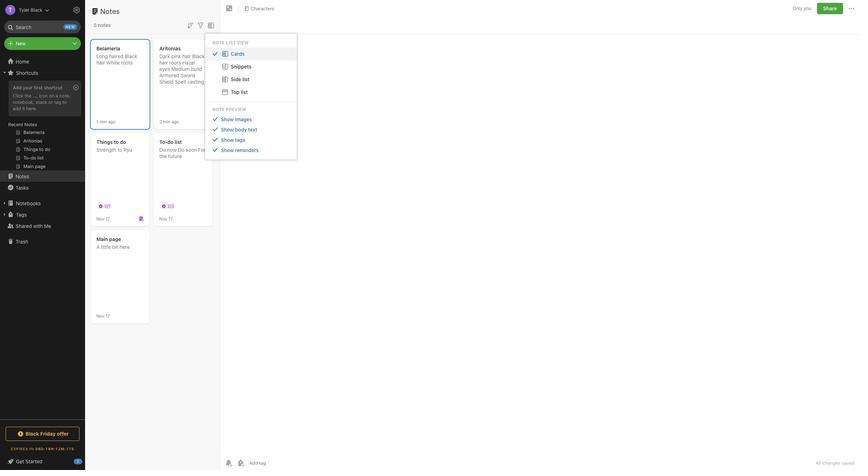 Task type: vqa. For each thing, say whether or not it's contained in the screenshot.
middle 14
no



Task type: locate. For each thing, give the bounding box(es) containing it.
top
[[231, 89, 240, 95]]

1 show from the top
[[221, 116, 234, 122]]

1 vertical spatial note
[[212, 107, 225, 112]]

tags button
[[0, 209, 85, 220]]

to left ryu
[[118, 147, 122, 153]]

add tag image
[[237, 459, 245, 467]]

roots inside belameria long haired black hair white roots
[[121, 60, 133, 66]]

do inside 'things to do strength to ryu'
[[120, 139, 126, 145]]

started
[[25, 459, 42, 465]]

tyler black
[[19, 7, 42, 13]]

click the ...
[[13, 93, 38, 99]]

black right tyler
[[31, 7, 42, 13]]

show down note preview
[[221, 116, 234, 122]]

1 note from the top
[[212, 40, 225, 45]]

1 horizontal spatial ago
[[172, 119, 179, 124]]

show reminders
[[221, 147, 259, 153]]

add a reminder image
[[225, 459, 233, 467]]

black inside account field
[[31, 7, 42, 13]]

notebooks link
[[0, 198, 85, 209]]

ago right 2
[[172, 119, 179, 124]]

do
[[159, 147, 166, 153], [178, 147, 184, 153]]

dropdown list menu
[[205, 47, 297, 99], [205, 114, 297, 155]]

show body text link
[[205, 124, 297, 135]]

1 roots from the left
[[121, 60, 133, 66]]

1 horizontal spatial do
[[167, 139, 174, 145]]

Sort options field
[[186, 21, 195, 30]]

2 min from the left
[[163, 119, 170, 124]]

list for top list
[[241, 89, 248, 95]]

4 show from the top
[[221, 147, 234, 153]]

1 horizontal spatial roots
[[169, 60, 181, 66]]

shortcut
[[44, 85, 62, 90]]

the left future at the top
[[159, 153, 167, 159]]

tree
[[0, 56, 85, 419]]

2 vertical spatial to
[[118, 147, 122, 153]]

future
[[168, 153, 182, 159]]

icon on a note, notebook, stack or tag to add it here.
[[13, 93, 70, 111]]

black friday offer button
[[6, 427, 79, 441]]

hair down long
[[96, 60, 105, 66]]

side
[[231, 76, 241, 82]]

min right 1 at left top
[[100, 119, 107, 124]]

new search field
[[9, 21, 77, 33]]

hair up eyes
[[159, 60, 168, 66]]

Note Editor text field
[[220, 34, 860, 456]]

black up hazel
[[192, 53, 205, 59]]

roots for pink
[[169, 60, 181, 66]]

show reminders link
[[205, 145, 297, 155]]

0 horizontal spatial do
[[159, 147, 166, 153]]

1 dropdown list menu from the top
[[205, 47, 297, 99]]

here.
[[26, 106, 37, 111]]

Add tag field
[[249, 460, 302, 466]]

0 horizontal spatial ago
[[108, 119, 116, 124]]

2 do from the left
[[167, 139, 174, 145]]

snippets link
[[205, 60, 297, 73]]

dropdown list menu containing cards
[[205, 47, 297, 99]]

black up 'in'
[[26, 431, 39, 437]]

to-do list do now do soon for the future
[[159, 139, 206, 159]]

Search text field
[[9, 21, 76, 33]]

0 vertical spatial the
[[25, 93, 32, 99]]

the left ... at the left top
[[25, 93, 32, 99]]

1 horizontal spatial do
[[178, 147, 184, 153]]

2 do from the left
[[178, 147, 184, 153]]

reminders
[[235, 147, 259, 153]]

things
[[96, 139, 113, 145]]

get started
[[16, 459, 42, 465]]

min right 2
[[163, 119, 170, 124]]

little
[[101, 244, 111, 250]]

do inside to-do list do now do soon for the future
[[167, 139, 174, 145]]

list right side
[[243, 76, 250, 82]]

snippets
[[231, 63, 252, 69]]

show down show tags
[[221, 147, 234, 153]]

note for note list view
[[212, 40, 225, 45]]

tree containing home
[[0, 56, 85, 419]]

show for show tags
[[221, 137, 234, 143]]

group containing add your first shortcut
[[0, 78, 85, 173]]

roots down haired
[[121, 60, 133, 66]]

list
[[243, 76, 250, 82], [241, 89, 248, 95], [175, 139, 182, 145]]

1 vertical spatial the
[[159, 153, 167, 159]]

show inside "link"
[[221, 137, 234, 143]]

home link
[[0, 56, 85, 67]]

1 horizontal spatial min
[[163, 119, 170, 124]]

1
[[96, 119, 98, 124]]

a
[[96, 244, 100, 250]]

notes up notes
[[100, 7, 120, 15]]

notebooks
[[16, 200, 41, 206]]

aritonias
[[159, 45, 181, 51]]

cards
[[231, 51, 245, 57]]

notes up "tasks"
[[16, 173, 29, 179]]

min
[[100, 119, 107, 124], [163, 119, 170, 124]]

hair up hazel
[[182, 53, 191, 59]]

list for side list
[[243, 76, 250, 82]]

notes right the recent
[[24, 122, 37, 127]]

roots for haired
[[121, 60, 133, 66]]

0 vertical spatial dropdown list menu
[[205, 47, 297, 99]]

1 ago from the left
[[108, 119, 116, 124]]

note list element
[[85, 0, 220, 470]]

5
[[94, 22, 97, 28]]

2 show from the top
[[221, 127, 234, 133]]

shared with me
[[16, 223, 51, 229]]

More actions field
[[848, 3, 856, 14]]

do up ryu
[[120, 139, 126, 145]]

ago for belameria long haired black hair white roots
[[108, 119, 116, 124]]

aritonias dark pink hair black hair roots hazel eyes medium build armored sword shield spell casting
[[159, 45, 205, 85]]

0 vertical spatial list
[[243, 76, 250, 82]]

haired
[[109, 53, 123, 59]]

nov
[[96, 216, 104, 222], [159, 216, 167, 222], [96, 313, 104, 319]]

0 vertical spatial to
[[62, 99, 67, 105]]

show tags link
[[205, 135, 297, 145]]

new
[[16, 40, 26, 46]]

it
[[22, 106, 25, 111]]

2/3
[[168, 204, 174, 209]]

to right things
[[114, 139, 119, 145]]

to down note,
[[62, 99, 67, 105]]

tags
[[16, 212, 27, 218]]

notes inside note list element
[[100, 7, 120, 15]]

trash
[[16, 239, 28, 245]]

share button
[[818, 3, 843, 14]]

list inside to-do list do now do soon for the future
[[175, 139, 182, 145]]

0 vertical spatial notes
[[100, 7, 120, 15]]

1 do from the left
[[120, 139, 126, 145]]

show up show tags
[[221, 127, 234, 133]]

0 horizontal spatial do
[[120, 139, 126, 145]]

black
[[31, 7, 42, 13], [125, 53, 137, 59], [192, 53, 205, 59], [26, 431, 39, 437]]

to
[[62, 99, 67, 105], [114, 139, 119, 145], [118, 147, 122, 153]]

Add filters field
[[196, 21, 205, 30]]

min for long haired black hair white roots
[[100, 119, 107, 124]]

shield
[[159, 79, 174, 85]]

the
[[25, 93, 32, 99], [159, 153, 167, 159]]

spell
[[175, 79, 186, 85]]

list up now
[[175, 139, 182, 145]]

in
[[29, 447, 34, 451]]

0 horizontal spatial min
[[100, 119, 107, 124]]

black right haired
[[125, 53, 137, 59]]

tags
[[235, 137, 245, 143]]

note for note preview
[[212, 107, 225, 112]]

recent
[[8, 122, 23, 127]]

list right "top"
[[241, 89, 248, 95]]

on
[[49, 93, 54, 99]]

page
[[109, 236, 121, 242]]

characters button
[[242, 4, 277, 13]]

0 horizontal spatial hair
[[96, 60, 105, 66]]

show for show images
[[221, 116, 234, 122]]

note left 'preview'
[[212, 107, 225, 112]]

roots inside aritonias dark pink hair black hair roots hazel eyes medium build armored sword shield spell casting
[[169, 60, 181, 66]]

do up future at the top
[[178, 147, 184, 153]]

0 horizontal spatial roots
[[121, 60, 133, 66]]

2 ago from the left
[[172, 119, 179, 124]]

2 note from the top
[[212, 107, 225, 112]]

ago
[[108, 119, 116, 124], [172, 119, 179, 124]]

2 roots from the left
[[169, 60, 181, 66]]

show for show body text
[[221, 127, 234, 133]]

1 min from the left
[[100, 119, 107, 124]]

settings image
[[72, 6, 81, 14]]

Account field
[[0, 3, 49, 17]]

1 vertical spatial list
[[241, 89, 248, 95]]

3 show from the top
[[221, 137, 234, 143]]

only
[[793, 5, 803, 11]]

04d:14h:12m:16s
[[35, 447, 74, 451]]

show left tags
[[221, 137, 234, 143]]

2 dropdown list menu from the top
[[205, 114, 297, 155]]

main page a little bit here
[[96, 236, 130, 250]]

shortcuts
[[16, 70, 38, 76]]

2 vertical spatial list
[[175, 139, 182, 145]]

do down to-
[[159, 147, 166, 153]]

me
[[44, 223, 51, 229]]

black friday offer
[[26, 431, 69, 437]]

top list link
[[205, 86, 297, 99]]

a
[[56, 93, 58, 99]]

eyes
[[159, 66, 170, 72]]

ago right 1 at left top
[[108, 119, 116, 124]]

group
[[0, 78, 85, 173]]

note
[[212, 40, 225, 45], [212, 107, 225, 112]]

offer
[[57, 431, 69, 437]]

hair inside belameria long haired black hair white roots
[[96, 60, 105, 66]]

note left list
[[212, 40, 225, 45]]

images
[[235, 116, 252, 122]]

for
[[198, 147, 206, 153]]

nov 17
[[96, 216, 110, 222], [159, 216, 173, 222], [96, 313, 110, 319]]

stack
[[36, 99, 47, 105]]

hair
[[182, 53, 191, 59], [96, 60, 105, 66], [159, 60, 168, 66]]

dropdown list menu containing show images
[[205, 114, 297, 155]]

cards menu item
[[205, 47, 297, 60]]

do
[[120, 139, 126, 145], [167, 139, 174, 145]]

1 vertical spatial dropdown list menu
[[205, 114, 297, 155]]

expand notebooks image
[[2, 200, 7, 206]]

do up now
[[167, 139, 174, 145]]

0 vertical spatial note
[[212, 40, 225, 45]]

1 vertical spatial to
[[114, 139, 119, 145]]

1 horizontal spatial the
[[159, 153, 167, 159]]

roots down pink
[[169, 60, 181, 66]]



Task type: describe. For each thing, give the bounding box(es) containing it.
note,
[[60, 93, 70, 99]]

note window element
[[220, 0, 860, 470]]

all
[[816, 460, 821, 466]]

tasks button
[[0, 182, 85, 193]]

share
[[824, 5, 837, 11]]

body
[[235, 127, 247, 133]]

2
[[159, 119, 162, 124]]

note preview
[[212, 107, 246, 112]]

icon
[[39, 93, 48, 99]]

shared
[[16, 223, 32, 229]]

click
[[13, 93, 23, 99]]

list
[[226, 40, 236, 45]]

1 do from the left
[[159, 147, 166, 153]]

shared with me link
[[0, 220, 85, 232]]

soon
[[186, 147, 197, 153]]

show for show reminders
[[221, 147, 234, 153]]

with
[[33, 223, 43, 229]]

long
[[96, 53, 108, 59]]

text
[[248, 127, 257, 133]]

get
[[16, 459, 24, 465]]

show tags
[[221, 137, 245, 143]]

black inside belameria long haired black hair white roots
[[125, 53, 137, 59]]

cards link
[[205, 47, 297, 60]]

hazel
[[182, 60, 195, 66]]

home
[[16, 58, 29, 64]]

armored
[[159, 72, 179, 78]]

here
[[120, 244, 130, 250]]

new button
[[4, 37, 81, 50]]

ago for aritonias dark pink hair black hair roots hazel eyes medium build armored sword shield spell casting
[[172, 119, 179, 124]]

expand note image
[[225, 4, 234, 13]]

1 horizontal spatial hair
[[159, 60, 168, 66]]

preview
[[226, 107, 246, 112]]

changes
[[823, 460, 841, 466]]

1 min ago
[[96, 119, 116, 124]]

notebook,
[[13, 99, 34, 105]]

your
[[23, 85, 33, 90]]

to inside icon on a note, notebook, stack or tag to add it here.
[[62, 99, 67, 105]]

top list
[[231, 89, 248, 95]]

black inside 'popup button'
[[26, 431, 39, 437]]

to-
[[159, 139, 167, 145]]

tag
[[54, 99, 61, 105]]

2 vertical spatial notes
[[16, 173, 29, 179]]

trash link
[[0, 236, 85, 247]]

note list view
[[212, 40, 249, 45]]

View options field
[[205, 21, 215, 30]]

add filters image
[[196, 21, 205, 30]]

show images
[[221, 116, 252, 122]]

add your first shortcut
[[13, 85, 62, 90]]

belameria long haired black hair white roots
[[96, 45, 137, 66]]

min for dark pink hair black hair roots hazel eyes medium build armored sword shield spell casting
[[163, 119, 170, 124]]

build
[[191, 66, 202, 72]]

saved
[[842, 460, 855, 466]]

tasks
[[16, 185, 29, 191]]

medium
[[171, 66, 190, 72]]

side list link
[[205, 73, 297, 86]]

Help and Learning task checklist field
[[0, 456, 85, 467]]

expires in 04d:14h:12m:16s
[[11, 447, 74, 451]]

7
[[77, 459, 79, 464]]

click to collapse image
[[82, 457, 88, 466]]

the inside to-do list do now do soon for the future
[[159, 153, 167, 159]]

now
[[167, 147, 177, 153]]

sword
[[181, 72, 195, 78]]

0/1
[[105, 204, 111, 209]]

2 horizontal spatial hair
[[182, 53, 191, 59]]

0 horizontal spatial the
[[25, 93, 32, 99]]

more actions image
[[848, 4, 856, 13]]

pink
[[171, 53, 181, 59]]

black inside aritonias dark pink hair black hair roots hazel eyes medium build armored sword shield spell casting
[[192, 53, 205, 59]]

add
[[13, 106, 21, 111]]

show images link
[[205, 114, 297, 124]]

belameria
[[96, 45, 120, 51]]

white
[[106, 60, 120, 66]]

recent notes
[[8, 122, 37, 127]]

tyler
[[19, 7, 29, 13]]

add
[[13, 85, 22, 90]]

...
[[33, 93, 38, 99]]

1 vertical spatial notes
[[24, 122, 37, 127]]

show body text
[[221, 127, 257, 133]]

main
[[96, 236, 108, 242]]

shortcuts button
[[0, 67, 85, 78]]

only you
[[793, 5, 812, 11]]

characters
[[251, 6, 274, 11]]

view
[[237, 40, 249, 45]]

things to do strength to ryu
[[96, 139, 132, 153]]

you
[[804, 5, 812, 11]]

casting
[[188, 79, 204, 85]]

strength
[[96, 147, 116, 153]]

2 min ago
[[159, 119, 179, 124]]

expand tags image
[[2, 212, 7, 217]]



